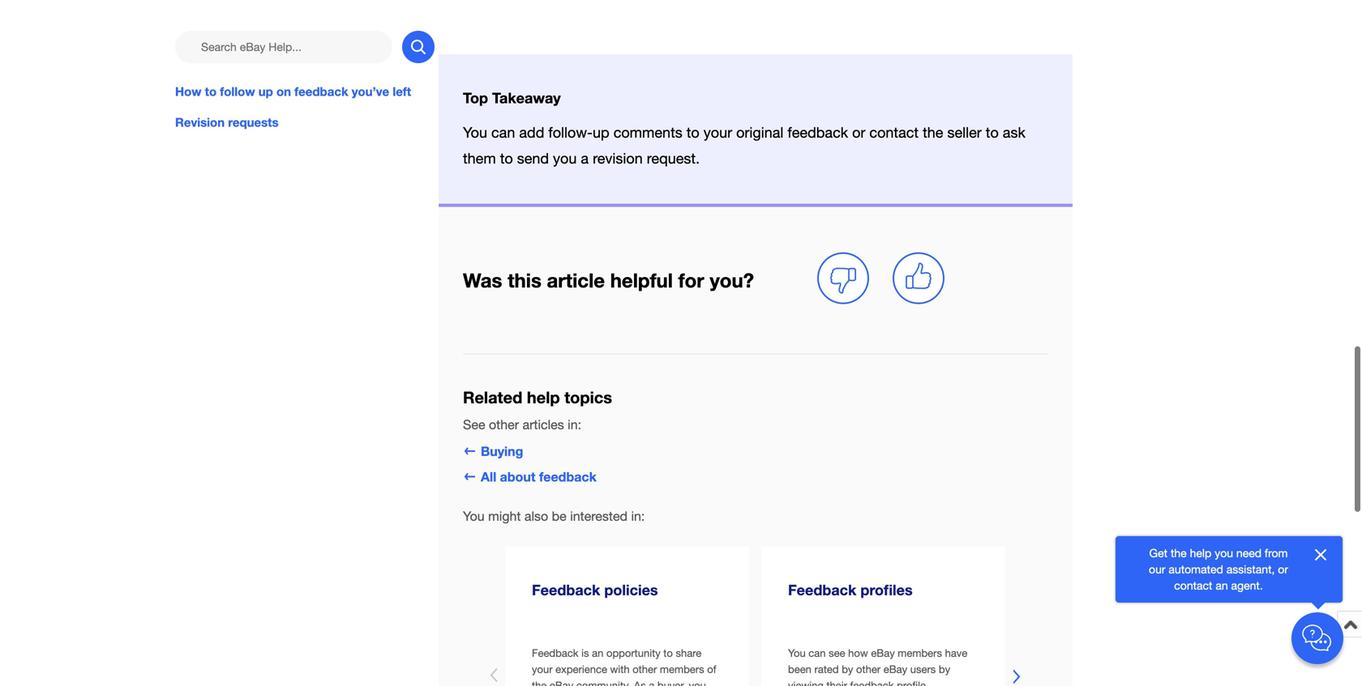 Task type: describe. For each thing, give the bounding box(es) containing it.
with
[[610, 664, 630, 676]]

up inside you can add follow-up comments to your original feedback or contact the seller to ask them to send you a revision request.
[[593, 124, 610, 141]]

share
[[676, 648, 702, 660]]

experience
[[556, 664, 607, 676]]

the for top takeaway
[[923, 124, 943, 141]]

your inside you can add follow-up comments to your original feedback or contact the seller to ask them to send you a revision request.
[[704, 124, 732, 141]]

was
[[463, 269, 502, 292]]

might
[[488, 509, 521, 524]]

ebay inside feedback is an opportunity to share your experience with other members of the ebay community. as a buyer, y
[[550, 680, 574, 687]]

is
[[582, 648, 589, 660]]

to left send at the top left
[[500, 150, 513, 167]]

can for feedback
[[809, 648, 826, 660]]

them
[[463, 150, 496, 167]]

related
[[463, 388, 522, 407]]

you inside you can add follow-up comments to your original feedback or contact the seller to ask them to send you a revision request.
[[553, 150, 577, 167]]

follow-
[[548, 124, 593, 141]]

users
[[910, 664, 936, 676]]

all
[[481, 469, 496, 485]]

have
[[945, 648, 968, 660]]

to right the how
[[205, 84, 217, 99]]

assistant,
[[1227, 563, 1275, 577]]

ask
[[1003, 124, 1026, 141]]

automated
[[1169, 563, 1224, 577]]

can for top
[[491, 124, 515, 141]]

help inside get the help you need from our automated assistant, or contact an agent.
[[1190, 547, 1212, 560]]

buying
[[481, 444, 523, 459]]

agent.
[[1231, 579, 1263, 593]]

viewing
[[788, 680, 824, 687]]

a inside feedback is an opportunity to share your experience with other members of the ebay community. as a buyer, y
[[649, 680, 655, 687]]

a inside you can add follow-up comments to your original feedback or contact the seller to ask them to send you a revision request.
[[581, 150, 589, 167]]

to inside feedback is an opportunity to share your experience with other members of the ebay community. as a buyer, y
[[664, 648, 673, 660]]

their
[[827, 680, 847, 687]]

articles
[[523, 418, 564, 433]]

or inside get the help you need from our automated assistant, or contact an agent.
[[1278, 563, 1289, 577]]

also
[[525, 509, 548, 524]]

see
[[463, 418, 485, 433]]

was this article helpful for you?
[[463, 269, 754, 292]]

about
[[500, 469, 536, 485]]

revision
[[175, 115, 225, 130]]

comments
[[614, 124, 683, 141]]

feedback for feedback is an opportunity to share your experience with other members of the ebay community. as a buyer, y
[[532, 648, 579, 660]]

an inside feedback is an opportunity to share your experience with other members of the ebay community. as a buyer, y
[[592, 648, 604, 660]]

how to follow up on feedback you've left link
[[175, 83, 435, 101]]

to left 'ask'
[[986, 124, 999, 141]]

you've
[[352, 84, 389, 99]]

1 by from the left
[[842, 664, 853, 676]]

other inside feedback is an opportunity to share your experience with other members of the ebay community. as a buyer, y
[[633, 664, 657, 676]]

the for feedback policies
[[532, 680, 547, 687]]

you for top takeaway
[[463, 124, 487, 141]]

you can add follow-up comments to your original feedback or contact the seller to ask them to send you a revision request.
[[463, 124, 1026, 167]]

0 horizontal spatial other
[[489, 418, 519, 433]]

profile.
[[897, 680, 929, 687]]

profiles
[[861, 582, 913, 599]]

your inside feedback is an opportunity to share your experience with other members of the ebay community. as a buyer, y
[[532, 664, 553, 676]]

top takeaway
[[463, 89, 561, 107]]

get
[[1149, 547, 1168, 560]]

how to follow up on feedback you've left
[[175, 84, 411, 99]]

Search eBay Help... text field
[[175, 31, 392, 63]]

community.
[[576, 680, 631, 687]]

members inside feedback is an opportunity to share your experience with other members of the ebay community. as a buyer, y
[[660, 664, 704, 676]]

you inside get the help you need from our automated assistant, or contact an agent.
[[1215, 547, 1233, 560]]

left
[[393, 84, 411, 99]]



Task type: vqa. For each thing, say whether or not it's contained in the screenshot.
WESTINGHOUSE,
no



Task type: locate. For each thing, give the bounding box(es) containing it.
our
[[1149, 563, 1166, 577]]

get the help you need from our automated assistant, or contact an agent. tooltip
[[1142, 546, 1296, 594]]

see other articles in:
[[463, 418, 581, 433]]

feedback policies
[[532, 582, 658, 599]]

0 vertical spatial you
[[553, 150, 577, 167]]

1 vertical spatial members
[[660, 664, 704, 676]]

1 vertical spatial in:
[[631, 509, 645, 524]]

you left might
[[463, 509, 485, 524]]

2 horizontal spatial other
[[856, 664, 881, 676]]

members up users
[[898, 648, 942, 660]]

you might also be interested in:
[[463, 509, 645, 524]]

you
[[463, 124, 487, 141], [463, 509, 485, 524], [788, 648, 806, 660]]

1 horizontal spatial you
[[1215, 547, 1233, 560]]

a down "follow-"
[[581, 150, 589, 167]]

help up automated
[[1190, 547, 1212, 560]]

you
[[553, 150, 577, 167], [1215, 547, 1233, 560]]

policies
[[604, 582, 658, 599]]

0 horizontal spatial a
[[581, 150, 589, 167]]

can up rated
[[809, 648, 826, 660]]

need
[[1237, 547, 1262, 560]]

members inside you can see how ebay members have been rated by other ebay users by viewing their feedback profile.
[[898, 648, 942, 660]]

1 horizontal spatial contact
[[1174, 579, 1213, 593]]

you inside you can add follow-up comments to your original feedback or contact the seller to ask them to send you a revision request.
[[463, 124, 487, 141]]

0 vertical spatial in:
[[568, 418, 581, 433]]

by up 'their'
[[842, 664, 853, 676]]

ebay up profile. at the right bottom
[[884, 664, 908, 676]]

feedback profiles
[[788, 582, 913, 599]]

1 horizontal spatial members
[[898, 648, 942, 660]]

an
[[1216, 579, 1228, 593], [592, 648, 604, 660]]

0 horizontal spatial in:
[[568, 418, 581, 433]]

all about feedback
[[481, 469, 597, 485]]

0 horizontal spatial up
[[258, 84, 273, 99]]

you?
[[710, 269, 754, 292]]

get the help you need from our automated assistant, or contact an agent.
[[1149, 547, 1289, 593]]

feedback left policies
[[532, 582, 600, 599]]

requests
[[228, 115, 279, 130]]

feedback inside feedback is an opportunity to share your experience with other members of the ebay community. as a buyer, y
[[532, 648, 579, 660]]

0 horizontal spatial you
[[553, 150, 577, 167]]

0 vertical spatial can
[[491, 124, 515, 141]]

the inside feedback is an opportunity to share your experience with other members of the ebay community. as a buyer, y
[[532, 680, 547, 687]]

up
[[258, 84, 273, 99], [593, 124, 610, 141]]

help up articles
[[527, 388, 560, 407]]

feedback
[[295, 84, 348, 99], [788, 124, 848, 141], [539, 469, 597, 485], [850, 680, 894, 687]]

you for feedback profiles
[[788, 648, 806, 660]]

revision requests link
[[175, 114, 435, 131]]

1 horizontal spatial a
[[649, 680, 655, 687]]

1 vertical spatial ebay
[[884, 664, 908, 676]]

you down "follow-"
[[553, 150, 577, 167]]

how
[[848, 648, 868, 660]]

0 vertical spatial you
[[463, 124, 487, 141]]

in:
[[568, 418, 581, 433], [631, 509, 645, 524]]

the left community.
[[532, 680, 547, 687]]

of
[[707, 664, 716, 676]]

0 vertical spatial an
[[1216, 579, 1228, 593]]

can
[[491, 124, 515, 141], [809, 648, 826, 660]]

you up them on the left top of the page
[[463, 124, 487, 141]]

0 vertical spatial up
[[258, 84, 273, 99]]

a right as
[[649, 680, 655, 687]]

see
[[829, 648, 845, 660]]

1 vertical spatial an
[[592, 648, 604, 660]]

feedback is an opportunity to share your experience with other members of the ebay community. as a buyer, y
[[532, 648, 720, 687]]

an left agent.
[[1216, 579, 1228, 593]]

0 vertical spatial or
[[852, 124, 866, 141]]

buying link
[[463, 444, 523, 459]]

1 vertical spatial the
[[1171, 547, 1187, 560]]

0 vertical spatial help
[[527, 388, 560, 407]]

2 horizontal spatial the
[[1171, 547, 1187, 560]]

you can see how ebay members have been rated by other ebay users by viewing their feedback profile.
[[788, 648, 968, 687]]

article
[[547, 269, 605, 292]]

you inside you can see how ebay members have been rated by other ebay users by viewing their feedback profile.
[[788, 648, 806, 660]]

all about feedback link
[[463, 469, 597, 485]]

your
[[704, 124, 732, 141], [532, 664, 553, 676]]

feedback for feedback profiles
[[788, 582, 857, 599]]

feedback for feedback policies
[[532, 582, 600, 599]]

ebay right the how
[[871, 648, 895, 660]]

other inside you can see how ebay members have been rated by other ebay users by viewing their feedback profile.
[[856, 664, 881, 676]]

feedback up the be
[[539, 469, 597, 485]]

buyer,
[[658, 680, 686, 687]]

request.
[[647, 150, 700, 167]]

add
[[519, 124, 544, 141]]

contact inside get the help you need from our automated assistant, or contact an agent.
[[1174, 579, 1213, 593]]

1 horizontal spatial an
[[1216, 579, 1228, 593]]

1 horizontal spatial the
[[923, 124, 943, 141]]

1 vertical spatial up
[[593, 124, 610, 141]]

contact left seller
[[870, 124, 919, 141]]

interested
[[570, 509, 628, 524]]

members up buyer,
[[660, 664, 704, 676]]

an right is
[[592, 648, 604, 660]]

original
[[736, 124, 784, 141]]

or inside you can add follow-up comments to your original feedback or contact the seller to ask them to send you a revision request.
[[852, 124, 866, 141]]

be
[[552, 509, 567, 524]]

opportunity
[[607, 648, 661, 660]]

this
[[508, 269, 542, 292]]

the inside get the help you need from our automated assistant, or contact an agent.
[[1171, 547, 1187, 560]]

by down have
[[939, 664, 950, 676]]

0 horizontal spatial your
[[532, 664, 553, 676]]

0 horizontal spatial the
[[532, 680, 547, 687]]

help
[[527, 388, 560, 407], [1190, 547, 1212, 560]]

your left original
[[704, 124, 732, 141]]

to
[[205, 84, 217, 99], [687, 124, 700, 141], [986, 124, 999, 141], [500, 150, 513, 167], [664, 648, 673, 660]]

1 vertical spatial a
[[649, 680, 655, 687]]

0 vertical spatial contact
[[870, 124, 919, 141]]

by
[[842, 664, 853, 676], [939, 664, 950, 676]]

0 horizontal spatial help
[[527, 388, 560, 407]]

the right the get
[[1171, 547, 1187, 560]]

ebay
[[871, 648, 895, 660], [884, 664, 908, 676], [550, 680, 574, 687]]

2 vertical spatial ebay
[[550, 680, 574, 687]]

takeaway
[[492, 89, 561, 107]]

1 horizontal spatial your
[[704, 124, 732, 141]]

0 horizontal spatial members
[[660, 664, 704, 676]]

0 vertical spatial your
[[704, 124, 732, 141]]

feedback right original
[[788, 124, 848, 141]]

been
[[788, 664, 812, 676]]

feedback inside you can add follow-up comments to your original feedback or contact the seller to ask them to send you a revision request.
[[788, 124, 848, 141]]

contact inside you can add follow-up comments to your original feedback or contact the seller to ask them to send you a revision request.
[[870, 124, 919, 141]]

other down the how
[[856, 664, 881, 676]]

2 vertical spatial the
[[532, 680, 547, 687]]

0 horizontal spatial an
[[592, 648, 604, 660]]

up up revision
[[593, 124, 610, 141]]

1 horizontal spatial up
[[593, 124, 610, 141]]

0 vertical spatial the
[[923, 124, 943, 141]]

an inside get the help you need from our automated assistant, or contact an agent.
[[1216, 579, 1228, 593]]

in: right interested
[[631, 509, 645, 524]]

0 horizontal spatial can
[[491, 124, 515, 141]]

contact down automated
[[1174, 579, 1213, 593]]

you up been
[[788, 648, 806, 660]]

as
[[634, 680, 646, 687]]

0 vertical spatial ebay
[[871, 648, 895, 660]]

in: down topics
[[568, 418, 581, 433]]

1 horizontal spatial can
[[809, 648, 826, 660]]

helpful
[[610, 269, 673, 292]]

2 by from the left
[[939, 664, 950, 676]]

can inside you can add follow-up comments to your original feedback or contact the seller to ask them to send you a revision request.
[[491, 124, 515, 141]]

0 horizontal spatial or
[[852, 124, 866, 141]]

from
[[1265, 547, 1288, 560]]

for
[[678, 269, 704, 292]]

can inside you can see how ebay members have been rated by other ebay users by viewing their feedback profile.
[[809, 648, 826, 660]]

a
[[581, 150, 589, 167], [649, 680, 655, 687]]

can left add
[[491, 124, 515, 141]]

other up as
[[633, 664, 657, 676]]

members
[[898, 648, 942, 660], [660, 664, 704, 676]]

the inside you can add follow-up comments to your original feedback or contact the seller to ask them to send you a revision request.
[[923, 124, 943, 141]]

1 horizontal spatial in:
[[631, 509, 645, 524]]

revision requests
[[175, 115, 279, 130]]

1 vertical spatial help
[[1190, 547, 1212, 560]]

related help topics
[[463, 388, 612, 407]]

your left experience
[[532, 664, 553, 676]]

1 horizontal spatial by
[[939, 664, 950, 676]]

other
[[489, 418, 519, 433], [633, 664, 657, 676], [856, 664, 881, 676]]

feedback inside you can see how ebay members have been rated by other ebay users by viewing their feedback profile.
[[850, 680, 894, 687]]

send
[[517, 150, 549, 167]]

0 vertical spatial a
[[581, 150, 589, 167]]

1 vertical spatial can
[[809, 648, 826, 660]]

1 horizontal spatial help
[[1190, 547, 1212, 560]]

1 horizontal spatial other
[[633, 664, 657, 676]]

feedback down the how
[[850, 680, 894, 687]]

top
[[463, 89, 488, 107]]

0 horizontal spatial by
[[842, 664, 853, 676]]

0 vertical spatial members
[[898, 648, 942, 660]]

the
[[923, 124, 943, 141], [1171, 547, 1187, 560], [532, 680, 547, 687]]

to left share
[[664, 648, 673, 660]]

feedback left profiles
[[788, 582, 857, 599]]

up left on
[[258, 84, 273, 99]]

on
[[276, 84, 291, 99]]

other up buying
[[489, 418, 519, 433]]

to up request.
[[687, 124, 700, 141]]

contact
[[870, 124, 919, 141], [1174, 579, 1213, 593]]

feedback left is
[[532, 648, 579, 660]]

topics
[[564, 388, 612, 407]]

1 horizontal spatial or
[[1278, 563, 1289, 577]]

revision
[[593, 150, 643, 167]]

rated
[[815, 664, 839, 676]]

follow
[[220, 84, 255, 99]]

1 vertical spatial you
[[463, 509, 485, 524]]

feedback up revision requests link
[[295, 84, 348, 99]]

1 vertical spatial your
[[532, 664, 553, 676]]

seller
[[948, 124, 982, 141]]

how
[[175, 84, 202, 99]]

1 vertical spatial you
[[1215, 547, 1233, 560]]

feedback
[[532, 582, 600, 599], [788, 582, 857, 599], [532, 648, 579, 660]]

2 vertical spatial you
[[788, 648, 806, 660]]

the left seller
[[923, 124, 943, 141]]

1 vertical spatial or
[[1278, 563, 1289, 577]]

you left need
[[1215, 547, 1233, 560]]

or
[[852, 124, 866, 141], [1278, 563, 1289, 577]]

1 vertical spatial contact
[[1174, 579, 1213, 593]]

0 horizontal spatial contact
[[870, 124, 919, 141]]

ebay down experience
[[550, 680, 574, 687]]



